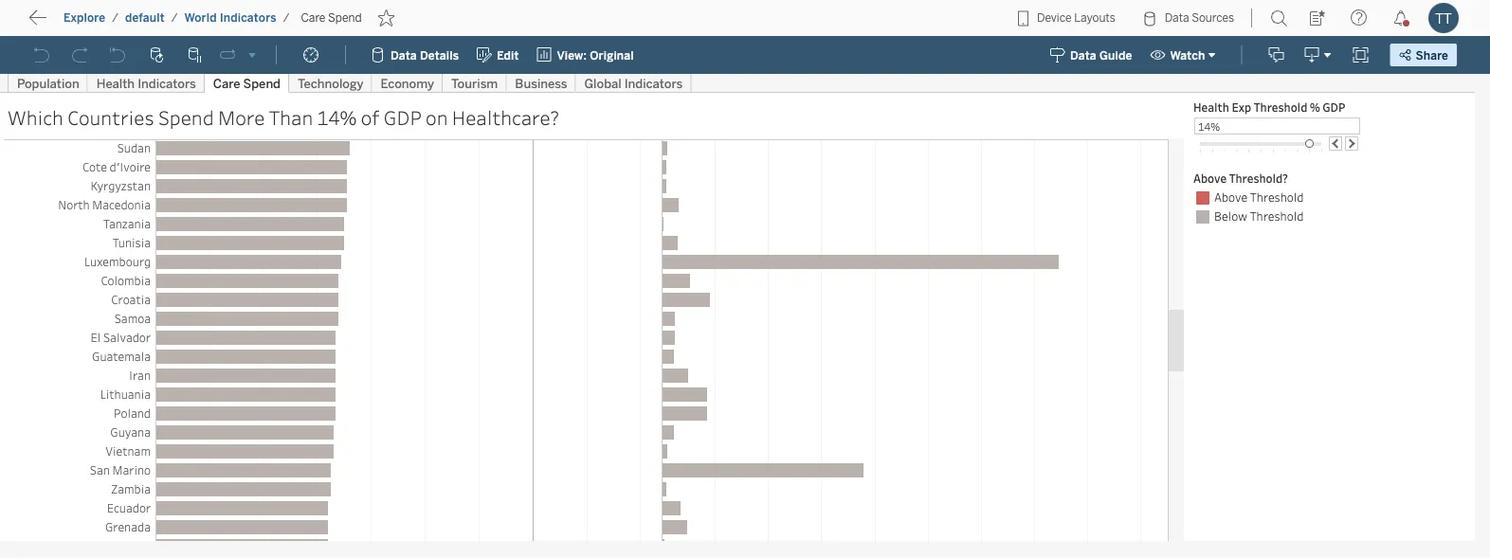 Task type: vqa. For each thing, say whether or not it's contained in the screenshot.
default link
yes



Task type: locate. For each thing, give the bounding box(es) containing it.
world indicators link
[[183, 10, 277, 26]]

/ left world
[[171, 11, 178, 25]]

care spend element
[[295, 11, 367, 25]]

indicators
[[220, 11, 276, 25]]

0 horizontal spatial /
[[112, 11, 118, 25]]

explore / default / world indicators /
[[64, 11, 290, 25]]

care spend
[[301, 11, 362, 25]]

/
[[112, 11, 118, 25], [171, 11, 178, 25], [283, 11, 290, 25]]

/ left care
[[283, 11, 290, 25]]

/ right 'to'
[[112, 11, 118, 25]]

2 horizontal spatial /
[[283, 11, 290, 25]]

3 / from the left
[[283, 11, 290, 25]]

1 horizontal spatial /
[[171, 11, 178, 25]]

world
[[184, 11, 217, 25]]



Task type: describe. For each thing, give the bounding box(es) containing it.
skip to content link
[[46, 11, 193, 36]]

2 / from the left
[[171, 11, 178, 25]]

skip
[[49, 15, 81, 33]]

spend
[[328, 11, 362, 25]]

1 / from the left
[[112, 11, 118, 25]]

content
[[104, 15, 163, 33]]

to
[[85, 15, 100, 33]]

skip to content
[[49, 15, 163, 33]]

care
[[301, 11, 325, 25]]

default link
[[124, 10, 166, 26]]

explore
[[64, 11, 105, 25]]

explore link
[[63, 10, 106, 26]]

default
[[125, 11, 165, 25]]



